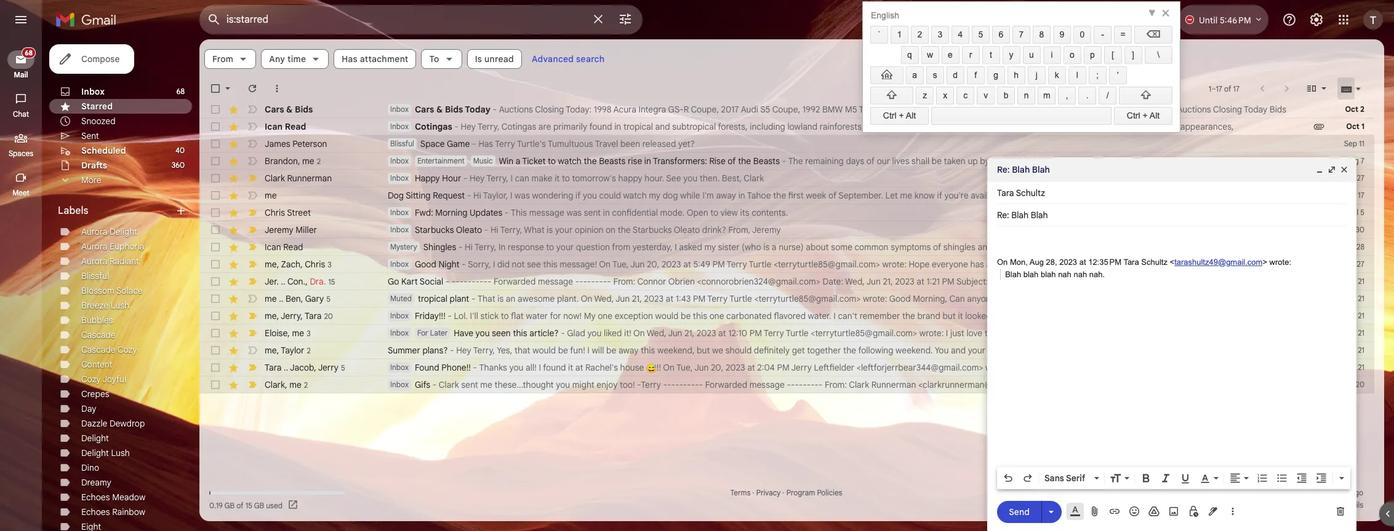 Task type: vqa. For each thing, say whether or not it's contained in the screenshot.
the bottom the I'm
yes



Task type: locate. For each thing, give the bounding box(es) containing it.
one right my
[[598, 311, 613, 322]]

relatable!
[[1190, 328, 1226, 339]]

pop out image
[[1327, 165, 1337, 175]]

row
[[199, 101, 1375, 118], [199, 118, 1375, 135], [199, 135, 1375, 153], [199, 153, 1394, 170], [199, 170, 1375, 187], [199, 187, 1375, 204], [199, 204, 1375, 222], [199, 222, 1375, 239], [199, 239, 1375, 256], [199, 256, 1375, 273], [199, 273, 1375, 291], [199, 291, 1375, 308], [199, 308, 1375, 325], [199, 325, 1375, 342], [199, 342, 1375, 360], [199, 360, 1375, 377], [199, 377, 1375, 394]]

<leftforjerrbear344@gmail.com>
[[857, 363, 983, 374]]

sans serif
[[1045, 473, 1086, 484]]

1 coupe, from the left
[[691, 104, 719, 115]]

blissful link
[[81, 271, 109, 282]]

3 jun 21 from the top
[[1344, 312, 1365, 321]]

0 vertical spatial cascade
[[81, 330, 116, 341]]

2 ican read from the top
[[265, 242, 303, 253]]

7 inside row
[[1361, 156, 1365, 166]]

0 horizontal spatial cozy
[[81, 374, 101, 385]]

your for to
[[556, 242, 574, 253]]

2 nah from the left
[[1074, 270, 1087, 279]]

3 inside me , zach , chris 3
[[328, 260, 332, 269]]

1 alt from the left
[[906, 111, 916, 121]]

1 up 11
[[1362, 122, 1365, 131]]

ican down jeremy miller
[[265, 242, 281, 253]]

17 row from the top
[[199, 377, 1375, 394]]

1 horizontal spatial +
[[1143, 111, 1148, 121]]

oleato down updates
[[456, 225, 482, 236]]

this right see
[[543, 259, 558, 270]]

< inside on mon, aug 28, 2023 at 12:35 pm tara schultz < tarashultz49@gmail.com > wrote: blah blah blah nah nah nah.
[[1170, 258, 1175, 267]]

1 vertical spatial runnerman
[[872, 380, 916, 391]]

2 jun 21 from the top
[[1344, 294, 1365, 304]]

watch up confidential
[[623, 190, 647, 201]]

1 gb from the left
[[225, 501, 235, 511]]

row up inbox friday!!! - lol. i'll stick to flat water for now! my one exception would be this one carbonated flavored water. i can't remember the brand but it looked like this: on wed, jun 21, 2023 at 10:38 am jerry
[[199, 291, 1375, 308]]

1 row from the top
[[199, 101, 1375, 118]]

ctrl for 1st ctrl + alt button from the right
[[1127, 111, 1141, 121]]

1 cascade from the top
[[81, 330, 116, 341]]

delight lush
[[81, 448, 130, 459]]

2 gifs from the left
[[1213, 380, 1228, 391]]

coupe,
[[691, 104, 719, 115], [772, 104, 800, 115], [964, 104, 992, 115]]

you down stick
[[476, 328, 490, 339]]

cascade
[[81, 330, 116, 341], [81, 345, 116, 356]]

me right tell
[[1012, 294, 1024, 305]]

branch.
[[1146, 328, 1176, 339]]

1 vertical spatial 1
[[1209, 84, 1212, 93]]

me down eloise
[[265, 345, 277, 356]]

last account activity: 26 minutes ago details
[[1239, 489, 1364, 510]]

20 inside me , jerry , tara 20
[[324, 312, 333, 321]]

1 today from the left
[[465, 104, 491, 115]]

terry right the thanks, at the right of page
[[1041, 190, 1062, 201]]

1 horizontal spatial that
[[985, 328, 1001, 339]]

jul up jun 30
[[1349, 208, 1359, 217]]

3 right the 2 'button' in the right of the page
[[938, 30, 943, 39]]

3 & from the left
[[1112, 104, 1118, 115]]

week
[[806, 190, 826, 201]]

it right "make"
[[555, 173, 560, 184]]

settings image
[[1309, 12, 1324, 27]]

27 for jun 27
[[1357, 260, 1365, 269]]

read up the zach
[[283, 242, 303, 253]]

footer containing terms
[[199, 488, 1375, 512]]

updates
[[470, 207, 503, 219]]

1 vertical spatial ..
[[279, 293, 283, 304]]

me , taylor 2
[[265, 345, 311, 356]]

jun 27
[[1343, 260, 1365, 269]]

terry, for yes,
[[473, 345, 495, 356]]

2 cotingas from the left
[[502, 121, 536, 132]]

oct 2
[[1345, 105, 1365, 114]]

0 horizontal spatial blissful
[[81, 271, 109, 282]]

1 vertical spatial delight
[[81, 433, 109, 444]]

terms
[[730, 489, 751, 498]]

3 aurora from the top
[[81, 256, 107, 267]]

cars up the "space"
[[415, 104, 434, 115]]

wrote: down symptoms
[[882, 259, 907, 270]]

to right ticket
[[548, 156, 556, 167]]

it down the fun!
[[568, 363, 573, 374]]

eloise
[[265, 328, 288, 339]]

2 ctrl + alt button from the left
[[1114, 107, 1173, 125]]

27
[[1357, 174, 1365, 183], [1357, 260, 1365, 269]]

not
[[512, 259, 525, 270]]

what left the type
[[1026, 294, 1045, 305]]

2 ctrl + alt from the left
[[1127, 111, 1160, 121]]

1 horizontal spatial found
[[589, 121, 612, 132]]

you right "see"
[[683, 173, 698, 184]]

terry right the 1:43
[[707, 294, 728, 305]]

None checkbox
[[209, 103, 222, 116], [209, 138, 222, 150], [209, 155, 222, 167], [209, 172, 222, 185], [209, 190, 222, 202], [209, 207, 222, 219], [209, 224, 222, 236], [209, 241, 222, 254], [209, 276, 222, 288], [209, 293, 222, 305], [209, 328, 222, 340], [209, 345, 222, 357], [209, 103, 222, 116], [209, 138, 222, 150], [209, 155, 222, 167], [209, 172, 222, 185], [209, 190, 222, 202], [209, 207, 222, 219], [209, 224, 222, 236], [209, 241, 222, 254], [209, 276, 222, 288], [209, 293, 222, 305], [209, 328, 222, 340], [209, 345, 222, 357]]

nah.
[[1089, 270, 1105, 279]]

1 closing from the left
[[535, 104, 564, 115]]

blissful inside blissful space game - has terry turtle's tumultuous travel been released yet?
[[390, 139, 414, 148]]

m5
[[845, 104, 857, 115]]

carbonated
[[726, 311, 772, 322]]

aurora for aurora radiant
[[81, 256, 107, 267]]

at left 5:49
[[683, 259, 691, 270]]

row up contents.
[[199, 187, 1375, 204]]

chat heading
[[0, 110, 42, 119]]

2 for me
[[307, 346, 311, 356]]

i'm left 'going'
[[1139, 156, 1150, 167]]

row containing brandon
[[199, 153, 1394, 170]]

2 cascade from the top
[[81, 345, 116, 356]]

water
[[526, 311, 548, 322]]

< down with
[[1170, 258, 1175, 267]]

+ for first ctrl + alt button from the left
[[899, 111, 904, 121]]

1 cars from the left
[[265, 104, 284, 115]]

2 cars from the left
[[415, 104, 434, 115]]

1 inside button
[[897, 30, 902, 39]]

insert photo image
[[1168, 506, 1180, 518]]

summer plans? - hey terry, yes, that would be fun! i will be away this weekend, but we should definitely get together the following weekend. you and your partner are more than welcome to come over to my house for a
[[388, 345, 1235, 356]]

mail heading
[[0, 70, 42, 80]]

2 horizontal spatial my
[[1177, 345, 1189, 356]]

main menu image
[[14, 12, 28, 27]]

that
[[478, 294, 495, 305]]

ctrl + alt button down z button
[[870, 107, 929, 125]]

1 horizontal spatial blah
[[1041, 270, 1056, 279]]

0 horizontal spatial that
[[515, 345, 530, 356]]

lush for delight lush
[[111, 448, 130, 459]]

1 horizontal spatial beasts
[[753, 156, 780, 167]]

1 horizontal spatial ctrl + alt button
[[1114, 107, 1173, 125]]

pm right 2:04
[[777, 363, 790, 374]]

plant down nah. at the right of the page
[[1078, 294, 1097, 305]]

7 inside button
[[1019, 30, 1024, 39]]

row containing chris street
[[199, 204, 1375, 222]]

indent more ‪(⌘])‬ image
[[1316, 473, 1328, 485]]

16 row from the top
[[199, 360, 1375, 377]]

watching
[[992, 156, 1027, 167]]

forests.
[[975, 121, 1005, 132]]

delight for delight lush
[[81, 448, 109, 459]]

advanced search options image
[[613, 7, 638, 31]]

tara down gary
[[305, 311, 322, 322]]

0 vertical spatial schultz
[[1016, 188, 1045, 199]]

row down nurse)
[[199, 256, 1375, 273]]

hi for taylor,
[[473, 190, 481, 201]]

glad
[[567, 328, 585, 339]]

2017
[[721, 104, 739, 115]]

1 vertical spatial for
[[550, 311, 561, 322]]

3 coupe, from the left
[[964, 104, 992, 115]]

1 horizontal spatial cotingas
[[502, 121, 536, 132]]

1 ctrl from the left
[[883, 111, 897, 121]]

insert emoji ‪(⌘⇧2)‬ image
[[1128, 506, 1141, 518]]

chris up dra.
[[305, 259, 325, 270]]

2 21 from the top
[[1358, 294, 1365, 304]]

0 horizontal spatial 17
[[1216, 84, 1223, 93]]

0 vertical spatial echoes
[[81, 492, 110, 504]]

auctions up appearances, at the right top of page
[[1177, 104, 1211, 115]]

has attachment image
[[1313, 121, 1325, 133]]

0 vertical spatial read
[[285, 121, 306, 132]]

2 beasts from the left
[[753, 156, 780, 167]]

1 vertical spatial date:
[[1039, 380, 1060, 391]]

None checkbox
[[209, 82, 222, 95], [209, 121, 222, 133], [209, 259, 222, 271], [209, 310, 222, 323], [209, 362, 222, 374], [209, 379, 222, 392], [209, 82, 222, 95], [209, 121, 222, 133], [209, 259, 222, 271], [209, 310, 222, 323], [209, 362, 222, 374], [209, 379, 222, 392]]

0 horizontal spatial 3
[[307, 329, 311, 338]]

0 horizontal spatial for
[[550, 311, 561, 322]]

cinematic
[[1044, 156, 1082, 167]]

begins
[[1145, 242, 1172, 253]]

english
[[871, 10, 899, 20]]

5 inside button
[[979, 30, 983, 39]]

1 horizontal spatial forests,
[[890, 121, 920, 132]]

Subject field
[[997, 209, 1347, 222]]

inbox inside inbox starbucks oleato - hi terry, what is your opinion on the starbucks oleato drink? from, jeremy
[[390, 225, 409, 235]]

for down relatable!
[[1217, 345, 1228, 356]]

2 vertical spatial hey
[[456, 345, 471, 356]]

2 ctrl from the left
[[1127, 111, 1141, 121]]

2 inside me , taylor 2
[[307, 346, 311, 356]]

1 vertical spatial would
[[533, 345, 556, 356]]

tara
[[997, 188, 1014, 199], [1124, 258, 1139, 267], [305, 311, 322, 322], [265, 362, 282, 373]]

starred link
[[81, 101, 113, 112]]

1 ican read from the top
[[265, 121, 306, 132]]

2 vertical spatial it
[[568, 363, 573, 374]]

ican read for shingles
[[265, 242, 303, 253]]

inbox for fwd:
[[390, 208, 409, 217]]

found down 1998
[[589, 121, 612, 132]]

inbox for gifs
[[390, 380, 409, 390]]

3 down me , jerry , tara 20
[[307, 329, 311, 338]]

3 cars from the left
[[1091, 104, 1109, 115]]

our
[[877, 156, 890, 167]]

6 row from the top
[[199, 187, 1375, 204]]

dog sitting request - hi taylor, i was wondering if you could watch my dog while i'm away in tahoe the first week of september. let me know if you're available. thanks, terry
[[388, 190, 1062, 201]]

echoes meadow link
[[81, 492, 145, 504]]

1 vertical spatial jul
[[1347, 191, 1356, 200]]

17 for 1
[[1216, 84, 1223, 93]]

cars down more icon
[[265, 104, 284, 115]]

row down inbox friday!!! - lol. i'll stick to flat water for now! my one exception would be this one carbonated flavored water. i can't remember the brand but it looked like this: on wed, jun 21, 2023 at 10:38 am jerry
[[199, 325, 1375, 342]]

g
[[994, 70, 999, 80]]

2 27 from the top
[[1357, 260, 1365, 269]]

1 horizontal spatial oleato
[[674, 225, 700, 236]]

aug inside row
[[1346, 156, 1359, 166]]

20, down we
[[711, 363, 724, 374]]

numbered list ‪(⌘⇧7)‬ image
[[1256, 473, 1269, 485]]

0 horizontal spatial i'm
[[703, 190, 714, 201]]

15 row from the top
[[199, 342, 1375, 360]]

7 button
[[1013, 26, 1031, 44]]

2 vertical spatial 3
[[307, 329, 311, 338]]

0 horizontal spatial alt
[[906, 111, 916, 121]]

14 row from the top
[[199, 325, 1375, 342]]

7 row from the top
[[199, 204, 1375, 222]]

hey for cotingas
[[461, 121, 476, 132]]

2 down the "peterson"
[[317, 157, 321, 166]]

0 horizontal spatial nah
[[1058, 270, 1072, 279]]

inbox inside inbox gifs - clark sent me these...thought you might enjoy too! -terry ---------- forwarded message --------- from: clark runnerman <clarkrunnerman@gmail.com> date: tue, jun 20, 2023 at 11:40 am subject: gifs
[[390, 380, 409, 390]]

coupe, down v
[[964, 104, 992, 115]]

and right you
[[951, 345, 966, 356]]

1 27 from the top
[[1357, 174, 1365, 183]]

forwarded left has attachment image
[[1268, 156, 1310, 167]]

1 echoes from the top
[[81, 492, 110, 504]]

watch
[[558, 156, 582, 167], [623, 190, 647, 201]]

1 horizontal spatial auctions
[[1177, 104, 1211, 115]]

turtle up get
[[786, 328, 809, 339]]

tue, down from
[[613, 259, 629, 270]]

11 row from the top
[[199, 273, 1375, 291]]

17 inside row
[[1358, 191, 1365, 200]]

2 vertical spatial 1
[[1362, 122, 1365, 131]]

you left all!
[[509, 363, 524, 374]]

to left view
[[711, 207, 719, 219]]

ican for shingles
[[265, 242, 281, 253]]

row containing clark
[[199, 377, 1375, 394]]

1 vertical spatial enjoy
[[597, 380, 618, 391]]

2 horizontal spatial it
[[958, 311, 963, 322]]

5 21 from the top
[[1358, 346, 1365, 355]]

read for shingles
[[283, 242, 303, 253]]

aurora for aurora delight
[[81, 227, 107, 238]]

2 horizontal spatial 3
[[938, 30, 943, 39]]

3 21 from the top
[[1358, 312, 1365, 321]]

.. up clark , me 2
[[284, 362, 288, 373]]

plant up lol. at the bottom left of the page
[[450, 294, 469, 305]]

minimize image
[[1315, 165, 1325, 175]]

giving
[[1045, 328, 1068, 339]]

1 vertical spatial re:
[[991, 276, 1003, 287]]

&
[[286, 104, 293, 115], [436, 104, 443, 115], [1112, 104, 1118, 115]]

1 horizontal spatial ctrl + alt
[[1127, 111, 1160, 121]]

2 aurora from the top
[[81, 241, 107, 252]]

1 horizontal spatial gifs
[[1213, 380, 1228, 391]]

this up 😅 image
[[641, 345, 655, 356]]

row up first
[[199, 153, 1394, 170]]

aurora up the aurora euphoria "link"
[[81, 227, 107, 238]]

0 horizontal spatial social
[[420, 276, 443, 287]]

hour.
[[645, 173, 664, 184]]

at left 10:38
[[1112, 311, 1120, 322]]

1 horizontal spatial &
[[436, 104, 443, 115]]

2 for clark
[[304, 381, 308, 390]]

1 right the ` button at the top right of the page
[[897, 30, 902, 39]]

0 horizontal spatial away
[[619, 345, 639, 356]]

so
[[1178, 328, 1188, 339]]

8 row from the top
[[199, 222, 1375, 239]]

clark up tahoe
[[744, 173, 764, 184]]

jun 21 for lol. i'll stick to flat water for now! my one exception would be this one carbonated flavored water. i can't remember the brand but it looked like this: on wed, jun 21, 2023 at 10:38 am jerry
[[1344, 312, 1365, 321]]

would
[[655, 311, 679, 322], [533, 345, 556, 356]]

1 vertical spatial hi
[[491, 225, 499, 236]]

mazda
[[1014, 104, 1040, 115]]

jul for me
[[1347, 191, 1356, 200]]

27 up jul 17 in the right top of the page
[[1357, 174, 1365, 183]]

breeze
[[81, 300, 108, 312]]

and down nissan
[[922, 121, 937, 132]]

1 vertical spatial house
[[620, 363, 644, 374]]

aurora radiant link
[[81, 256, 139, 267]]

attach files image
[[1089, 506, 1101, 518]]

blissful for blissful
[[81, 271, 109, 282]]

bold ‪(⌘b)‬ image
[[1140, 473, 1152, 485]]

, button
[[1058, 87, 1076, 105]]

2 vertical spatial aurora
[[81, 256, 107, 267]]

row containing clark runnerman
[[199, 170, 1375, 187]]

tara down (typically
[[1124, 258, 1139, 267]]

8
[[1040, 30, 1044, 39]]

d button
[[947, 66, 965, 84]]

my
[[649, 190, 661, 201], [705, 242, 716, 253], [1177, 345, 1189, 356]]

0 vertical spatial sent
[[584, 207, 601, 219]]

ctrl up "cloud"
[[883, 111, 897, 121]]

1 ican from the top
[[265, 121, 283, 132]]

is
[[475, 54, 482, 65]]

jul for clark runnerman
[[1345, 174, 1355, 183]]

0 horizontal spatial starbucks
[[415, 225, 454, 236]]

1 vertical spatial what
[[1026, 294, 1045, 305]]

tarashultz49@gmail.com
[[1175, 258, 1263, 267]]

1 vertical spatial away
[[619, 345, 639, 356]]

footer
[[199, 488, 1375, 512]]

formatting options toolbar
[[997, 468, 1351, 490]]

4 row from the top
[[199, 153, 1394, 170]]

is
[[547, 225, 553, 236], [763, 242, 770, 253], [1015, 242, 1021, 253], [498, 294, 504, 305]]

me down the tara .. jacob , jerry 5
[[289, 380, 302, 391]]

0 vertical spatial ..
[[281, 276, 285, 287]]

1 beasts from the left
[[599, 156, 626, 167]]

2 starbucks from the left
[[633, 225, 672, 236]]

follow link to manage storage image
[[287, 500, 300, 512]]

17 for jul
[[1358, 191, 1365, 200]]

Search in mail text field
[[227, 14, 584, 26]]

jacob down the taylor
[[290, 362, 314, 373]]

more options image
[[1229, 506, 1237, 518]]

0 horizontal spatial ctrl
[[883, 111, 897, 121]]

my left dog
[[649, 190, 661, 201]]

delight link
[[81, 433, 109, 444]]

1 vertical spatial blissful
[[81, 271, 109, 282]]

inbox inside inbox cars & bids today - auctions closing today: 1998 acura integra gs-r coupe, 2017 audi s5 coupe, 1992 bmw m5 touring, 2014 nissan 370z coupe, 1996 mazda mx-5 miata, cars & bids sell a car auctions closing today bids
[[390, 105, 409, 114]]

2 auctions from the left
[[1177, 104, 1211, 115]]

row down muted tropical plant - that is an awesome plant. on wed, jun 21, 2023 at 1:43 pm terry turtle <terryturtle85@gmail.com> wrote: good morning, can anyone tell me what type of plant this is? thanks!
[[199, 308, 1375, 325]]

policies
[[817, 489, 843, 498]]

bulleted list ‪(⌘⇧8)‬ image
[[1276, 473, 1288, 485]]

2 forests, from the left
[[890, 121, 920, 132]]

touring,
[[859, 104, 891, 115]]

water.
[[808, 311, 832, 322]]

cascade for cascade link
[[81, 330, 116, 341]]

of right the type
[[1067, 294, 1075, 305]]

1 + from the left
[[899, 111, 904, 121]]

blissful
[[390, 139, 414, 148], [81, 271, 109, 282]]

today:
[[566, 104, 592, 115]]

inbox for cotingas
[[390, 122, 409, 131]]

j
[[1036, 70, 1038, 80]]

inbox inside inbox friday!!! - lol. i'll stick to flat water for now! my one exception would be this one carbonated flavored water. i can't remember the brand but it looked like this: on wed, jun 21, 2023 at 10:38 am jerry
[[390, 312, 409, 321]]

0 horizontal spatial forests,
[[718, 121, 748, 132]]

in
[[614, 121, 621, 132], [644, 156, 651, 167], [739, 190, 745, 201], [603, 207, 610, 219]]

2 inside the brandon , me 2
[[317, 157, 321, 166]]

1 vertical spatial 7
[[1361, 156, 1365, 166]]

row containing tara
[[199, 360, 1375, 377]]

1 vertical spatial has
[[478, 139, 493, 150]]

simon
[[1162, 363, 1186, 374]]

jul 5
[[1349, 208, 1365, 217]]

2 inside clark , me 2
[[304, 381, 308, 390]]

insert files using drive image
[[1148, 506, 1160, 518]]

primarily
[[553, 121, 587, 132]]

1 horizontal spatial plant
[[1078, 294, 1097, 305]]

0 horizontal spatial ctrl + alt
[[883, 111, 916, 121]]

row containing jer.
[[199, 273, 1375, 291]]

2 + from the left
[[1143, 111, 1148, 121]]

1 horizontal spatial go
[[1005, 276, 1016, 287]]

2 · from the left
[[783, 489, 785, 498]]

navigation
[[0, 39, 43, 532]]

like
[[994, 311, 1007, 322]]

0 horizontal spatial gifs
[[415, 380, 430, 391]]

1 ctrl + alt from the left
[[883, 111, 916, 121]]

subject: down has
[[957, 276, 989, 287]]

1 vertical spatial watch
[[623, 190, 647, 201]]

p button
[[1084, 46, 1102, 64]]

chris
[[265, 207, 285, 219], [305, 259, 325, 270]]

wrote: inside on mon, aug 28, 2023 at 12:35 pm tara schultz < tarashultz49@gmail.com > wrote: blah blah blah nah nah nah.
[[1270, 258, 1292, 267]]

1 horizontal spatial <
[[1188, 363, 1193, 374]]

read for cotingas
[[285, 121, 306, 132]]

9 row from the top
[[199, 239, 1375, 256]]

from:
[[613, 276, 635, 287], [825, 380, 847, 391]]

row containing jeremy miller
[[199, 222, 1375, 239]]

0 vertical spatial date:
[[823, 276, 843, 287]]

+ for 1st ctrl + alt button from the right
[[1143, 111, 1148, 121]]

to:
[[1062, 276, 1074, 287]]

o
[[1070, 50, 1075, 60]]

underline ‪(⌘u)‬ image
[[1180, 473, 1192, 486]]

21 for thanks you all! i found it at rachel's house
[[1358, 363, 1365, 372]]

3 row from the top
[[199, 135, 1375, 153]]

0 vertical spatial for
[[1070, 121, 1081, 132]]

beasts
[[599, 156, 626, 167], [753, 156, 780, 167]]

1 vertical spatial 3
[[328, 260, 332, 269]]

0 horizontal spatial cars
[[265, 104, 284, 115]]

is right what
[[547, 225, 553, 236]]

..
[[281, 276, 285, 287], [279, 293, 283, 304], [284, 362, 288, 373]]

- inside button
[[1101, 30, 1104, 39]]

rachel's
[[585, 363, 618, 374]]

0 vertical spatial 1
[[897, 30, 902, 39]]

these...thought
[[495, 380, 554, 391]]

1 horizontal spatial was
[[567, 207, 582, 219]]

of left our
[[867, 156, 875, 167]]

good up remember
[[889, 294, 911, 305]]

subject: down simon
[[1179, 380, 1211, 391]]

delight down dazzle
[[81, 433, 109, 444]]

1 for 1
[[897, 30, 902, 39]]

1 vertical spatial cascade
[[81, 345, 116, 356]]

your down love
[[968, 345, 986, 356]]

jun 30
[[1342, 225, 1365, 235]]

jeremy miller
[[265, 225, 317, 236]]

inbox inside inbox good night - sorry, i did not see this message! on tue, jun 20, 2023 at 5:49 pm terry turtle <terryturtle85@gmail.com> wrote: hope everyone has a great evening!
[[390, 260, 409, 269]]

7
[[1019, 30, 1024, 39], [1361, 156, 1365, 166]]

6 21 from the top
[[1358, 363, 1365, 372]]

italic ‪(⌘i)‬ image
[[1160, 473, 1172, 485]]

1 cotingas from the left
[[415, 121, 452, 132]]

auctions
[[499, 104, 533, 115], [1177, 104, 1211, 115]]

0 horizontal spatial it
[[555, 173, 560, 184]]

1 jun 21 from the top
[[1344, 277, 1365, 286]]

v button
[[977, 87, 995, 105]]

your up message!
[[556, 242, 574, 253]]

was for sent
[[567, 207, 582, 219]]

4 21 from the top
[[1358, 329, 1365, 338]]

1 horizontal spatial from:
[[825, 380, 847, 391]]

terry, up thanks at the left of the page
[[473, 345, 495, 356]]

1 horizontal spatial 1
[[1209, 84, 1212, 93]]

2 coupe, from the left
[[772, 104, 800, 115]]

has
[[342, 54, 358, 65], [478, 139, 493, 150]]

your for is
[[555, 225, 573, 236]]

\ button
[[1145, 46, 1173, 64]]

one
[[598, 311, 613, 322], [710, 311, 724, 322]]

clark down phone!!
[[439, 380, 459, 391]]

starbucks up shingles
[[415, 225, 454, 236]]

0 horizontal spatial my
[[649, 190, 661, 201]]

2 gb from the left
[[254, 501, 264, 511]]

20, down than
[[1060, 363, 1072, 374]]

2 kart from the left
[[1018, 276, 1035, 287]]

,
[[1066, 90, 1069, 100], [298, 155, 300, 167], [277, 259, 279, 270], [301, 259, 303, 270], [305, 276, 308, 287], [301, 293, 303, 304], [277, 311, 279, 322], [301, 311, 303, 322], [288, 328, 290, 339], [277, 345, 279, 356], [314, 362, 316, 373], [285, 380, 287, 391]]

21 for lol. i'll stick to flat water for now! my one exception would be this one carbonated flavored water. i can't remember the brand but it looked like this: on wed, jun 21, 2023 at 10:38 am jerry
[[1358, 312, 1365, 321]]

nah right the to:
[[1074, 270, 1087, 279]]

muted tropical plant - that is an awesome plant. on wed, jun 21, 2023 at 1:43 pm terry turtle <terryturtle85@gmail.com> wrote: good morning, can anyone tell me what type of plant this is? thanks!
[[390, 294, 1159, 305]]

0.19
[[209, 501, 223, 511]]

2 vertical spatial hi
[[465, 242, 473, 253]]

turtle up "<connorobrien324@gmail.com>" on the bottom of the page
[[749, 259, 772, 270]]

me up jer.
[[265, 259, 277, 270]]

gifs
[[415, 380, 430, 391], [1213, 380, 1228, 391]]

been
[[620, 139, 640, 150]]

0 vertical spatial 20
[[324, 312, 333, 321]]

sitting
[[406, 190, 431, 201]]

5 row from the top
[[199, 170, 1375, 187]]

insert signature image
[[1207, 506, 1220, 518]]

1 vertical spatial your
[[556, 242, 574, 253]]

house down relatable!
[[1191, 345, 1215, 356]]

row containing eloise
[[199, 325, 1375, 342]]

localized
[[1192, 242, 1227, 253]]

2 right 1 button
[[918, 30, 922, 39]]

2023 inside on mon, aug 28, 2023 at 12:35 pm tara schultz < tarashultz49@gmail.com > wrote: blah blah blah nah nah nah.
[[1060, 258, 1077, 267]]

1 horizontal spatial nah
[[1074, 270, 1087, 279]]

1 aurora from the top
[[81, 227, 107, 238]]

alt for 1st ctrl + alt button from the right
[[1150, 111, 1160, 121]]

blah inside on mon, aug 28, 2023 at 12:35 pm tara schultz < tarashultz49@gmail.com > wrote: blah blah blah nah nah nah.
[[1005, 270, 1021, 279]]

.. for ben
[[279, 293, 283, 304]]

inbox inside inbox fwd: morning updates - this message was sent in confidential mode. open to view its contents.
[[390, 208, 409, 217]]

0 vertical spatial hey
[[461, 121, 476, 132]]

1 21 from the top
[[1358, 277, 1365, 286]]

labels heading
[[58, 205, 175, 217]]

their
[[1084, 121, 1102, 132]]

0 horizontal spatial forwarded
[[494, 276, 536, 287]]

it up just
[[958, 311, 963, 322]]

68 up mail
[[25, 49, 33, 57]]

0 vertical spatial it
[[555, 173, 560, 184]]

jeremy down 'chris street'
[[265, 225, 293, 236]]

0 vertical spatial re:
[[997, 164, 1010, 175]]

1 blah from the left
[[1024, 270, 1039, 279]]

0 horizontal spatial ctrl + alt button
[[870, 107, 929, 125]]

0 horizontal spatial jeremy
[[265, 225, 293, 236]]

0 vertical spatial has
[[342, 54, 358, 65]]

at inside on mon, aug 28, 2023 at 12:35 pm tara schultz < tarashultz49@gmail.com > wrote: blah blah blah nah nah nah.
[[1080, 258, 1086, 267]]

0 horizontal spatial ·
[[753, 489, 755, 498]]

main content
[[199, 39, 1394, 522]]

scheduled
[[81, 145, 126, 156]]

1 & from the left
[[286, 104, 293, 115]]

1 horizontal spatial gb
[[254, 501, 264, 511]]

inbox inside inbox cotingas - hey terry, cotingas are primarily found in tropical and subtropical forests, including lowland rainforests, cloud forests, and montane forests. they are known for their unique and striking appearances,
[[390, 122, 409, 131]]

tara inside on mon, aug 28, 2023 at 12:35 pm tara schultz < tarashultz49@gmail.com > wrote: blah blah blah nah nah nah.
[[1124, 258, 1139, 267]]

68 link
[[7, 47, 36, 69]]

4 bids from the left
[[1270, 104, 1287, 115]]

tue, down weekend,
[[677, 363, 693, 374]]

1 vertical spatial but
[[697, 345, 710, 356]]

gmail image
[[55, 7, 123, 32]]

1 horizontal spatial closing
[[1213, 104, 1242, 115]]

tue, down than
[[1062, 380, 1078, 391]]

n
[[1024, 90, 1029, 100]]

dog
[[663, 190, 678, 201]]

inbox inside inbox happy hour - hey terry, i can make it to tomorrow's happy hour. see you then. best, clark
[[390, 174, 409, 183]]

inbox for friday!!!
[[390, 312, 409, 321]]

inbox inside inbox found phone!!
[[390, 363, 409, 372]]

2 oleato from the left
[[674, 225, 700, 236]]

.. for jacob
[[284, 362, 288, 373]]

good down shingles
[[415, 259, 436, 270]]

4 jun 21 from the top
[[1344, 329, 1365, 338]]



Task type: describe. For each thing, give the bounding box(es) containing it.
27 for jul 27
[[1357, 174, 1365, 183]]

the up best,
[[738, 156, 751, 167]]

in left tahoe
[[739, 190, 745, 201]]

1 horizontal spatial it
[[568, 363, 573, 374]]

search in mail image
[[203, 9, 225, 31]]

tahoe
[[747, 190, 771, 201]]

clark , me 2
[[265, 380, 308, 391]]

ctrl + alt for 1st ctrl + alt button from the right
[[1127, 111, 1160, 121]]

0 vertical spatial house
[[1191, 345, 1215, 356]]

more image
[[271, 82, 283, 95]]

the up from
[[618, 225, 631, 236]]

0 vertical spatial am
[[1145, 311, 1158, 322]]

2 plant from the left
[[1078, 294, 1097, 305]]

close image
[[1340, 165, 1349, 175]]

5 inside me .. ben , gary 5
[[326, 295, 331, 304]]

alt for first ctrl + alt button from the left
[[906, 111, 916, 121]]

terry right the to:
[[1076, 276, 1096, 287]]

select input tool image
[[1355, 84, 1362, 93]]

terry up win
[[495, 139, 515, 150]]

to up wondering
[[562, 173, 570, 184]]

from
[[212, 54, 233, 65]]

68 inside 68 'link'
[[25, 49, 33, 57]]

i right taylor,
[[510, 190, 513, 201]]

in right the rise
[[644, 156, 651, 167]]

2 bids from the left
[[445, 104, 463, 115]]

10 row from the top
[[199, 256, 1375, 273]]

h
[[1014, 70, 1019, 80]]

delight lush link
[[81, 448, 130, 459]]

me down thanks at the left of the page
[[480, 380, 492, 391]]

o button
[[1063, 46, 1081, 64]]

me down me , jerry , tara 20
[[292, 328, 304, 339]]

dazzle dewdrop
[[81, 419, 145, 430]]

privacy
[[756, 489, 781, 498]]

1 for 1 17 of 17
[[1209, 84, 1212, 93]]

is left an
[[498, 294, 504, 305]]

shingles
[[944, 242, 976, 253]]

clark down the tara .. jacob , jerry 5
[[265, 380, 285, 391]]

1 horizontal spatial my
[[705, 242, 716, 253]]

1 · from the left
[[753, 489, 755, 498]]

2 horizontal spatial forwarded
[[1268, 156, 1310, 167]]

aug inside on mon, aug 28, 2023 at 12:35 pm tara schultz < tarashultz49@gmail.com > wrote: blah blah blah nah nah nah.
[[1030, 258, 1044, 267]]

jun 21 for glad you liked it! on wed, jun 21, 2023 at 12:10 pm terry turtle <terryturtle85@gmail.com> wrote: i just love that red panda giving up on life on a tree branch. so relatable! on wed, jun 21, 2023
[[1344, 329, 1365, 338]]

turtle up carbonated
[[730, 294, 752, 305]]

1 forests, from the left
[[718, 121, 748, 132]]

me .. ben , gary 5
[[265, 293, 331, 304]]

1 social from the left
[[420, 276, 443, 287]]

<clarkrunnerman@gmail.com>
[[918, 380, 1037, 391]]

advanced search button
[[527, 48, 610, 70]]

in down acura
[[614, 121, 621, 132]]

happy
[[415, 173, 440, 184]]

meet heading
[[0, 188, 42, 198]]

3 bids from the left
[[1120, 104, 1136, 115]]

1 vertical spatial chris
[[305, 259, 325, 270]]

1 vertical spatial am
[[1164, 380, 1177, 391]]

cascade link
[[81, 330, 116, 341]]

y
[[1009, 50, 1014, 60]]

on inside on mon, aug 28, 2023 at 12:35 pm tara schultz < tarashultz49@gmail.com > wrote: blah blah blah nah nah nah.
[[997, 258, 1008, 267]]

i left did
[[493, 259, 495, 270]]

clark down leftfielder
[[849, 380, 869, 391]]

5 inside the tara .. jacob , jerry 5
[[341, 364, 345, 373]]

2 vertical spatial your
[[968, 345, 986, 356]]

oct for auctions closing today: 1998 acura integra gs-r coupe, 2017 audi s5 coupe, 1992 bmw m5 touring, 2014 nissan 370z coupe, 1996 mazda mx-5 miata, cars & bids sell a car auctions closing today bids
[[1345, 105, 1359, 114]]

20, down yesterday,
[[647, 259, 660, 270]]

13 row from the top
[[199, 308, 1375, 325]]

2 inside 'button'
[[918, 30, 922, 39]]

1 horizontal spatial 20
[[1356, 380, 1365, 390]]

dewdrop
[[110, 419, 145, 430]]

e
[[948, 50, 953, 60]]

on up my
[[581, 294, 592, 305]]

1 horizontal spatial jacob
[[1136, 363, 1160, 374]]

1 nah from the left
[[1058, 270, 1072, 279]]

0 vertical spatial subject:
[[957, 276, 989, 287]]

2 button
[[911, 26, 929, 44]]

2 today from the left
[[1244, 104, 1268, 115]]

re: inside dialog
[[997, 164, 1010, 175]]

0 vertical spatial runnerman
[[287, 173, 332, 184]]

wed, up can't
[[845, 276, 865, 287]]

we
[[712, 345, 723, 356]]

aurora for aurora euphoria
[[81, 241, 107, 252]]

=
[[1121, 30, 1126, 39]]

\
[[1158, 50, 1160, 60]]

0 vertical spatial away
[[716, 190, 736, 201]]

to left come
[[1113, 345, 1121, 356]]

content
[[81, 360, 112, 371]]

thanks
[[479, 363, 507, 374]]

15 inside 'jer. .. con. , dra. 15'
[[328, 277, 335, 287]]

me right the let
[[900, 190, 912, 201]]

send
[[1009, 507, 1030, 518]]

1 horizontal spatial forwarded
[[705, 380, 747, 391]]

0 vertical spatial that
[[985, 328, 1001, 339]]

21 for glad you liked it! on wed, jun 21, 2023 at 12:10 pm terry turtle <terryturtle85@gmail.com> wrote: i just love that red panda giving up on life on a tree branch. so relatable! on wed, jun 21, 2023
[[1358, 329, 1365, 338]]

pm right 1:21
[[942, 276, 955, 287]]

days
[[846, 156, 864, 167]]

terry, for cotingas
[[478, 121, 500, 132]]

pm right 1:51
[[1122, 363, 1134, 374]]

- thanks you all! i found it at rachel's house
[[471, 363, 646, 374]]

this:
[[1009, 311, 1026, 322]]

1 gifs from the left
[[415, 380, 430, 391]]

2 if from the left
[[937, 190, 943, 201]]

1 jeremy from the left
[[265, 225, 293, 236]]

1 vertical spatial subject:
[[1179, 380, 1211, 391]]

later
[[430, 329, 448, 338]]

c
[[964, 90, 968, 100]]

ctrl + alt for first ctrl + alt button from the left
[[883, 111, 916, 121]]

6
[[999, 30, 1004, 39]]

are up blissful space game - has terry turtle's tumultuous travel been released yet?
[[539, 121, 551, 132]]

to right response
[[546, 242, 554, 253]]

they
[[1007, 121, 1026, 132]]

was for wondering
[[515, 190, 530, 201]]

jun 21 for thanks you all! i found it at rachel's house
[[1344, 363, 1365, 372]]

delight for 'delight' "link"
[[81, 433, 109, 444]]

inbox for good
[[390, 260, 409, 269]]

clear search image
[[586, 7, 611, 31]]

2 blah from the left
[[1041, 270, 1056, 279]]

inbox for happy
[[390, 174, 409, 183]]

Search in mail search field
[[199, 5, 643, 34]]

terry down sister
[[727, 259, 747, 270]]

1 ctrl + alt button from the left
[[870, 107, 929, 125]]

0.19 gb of 15 gb used
[[209, 501, 283, 511]]

1 vertical spatial hey
[[470, 173, 485, 184]]

on right !!
[[663, 363, 675, 374]]

2 horizontal spatial for
[[1217, 345, 1228, 356]]

1 vertical spatial from:
[[825, 380, 847, 391]]

r button
[[962, 46, 980, 64]]

2 one from the left
[[710, 311, 724, 322]]

tara up clark , me 2
[[265, 362, 282, 373]]

terry, down this
[[500, 225, 522, 236]]

i right all!
[[539, 363, 541, 374]]

to right 'going'
[[1177, 156, 1185, 167]]

p
[[1090, 50, 1095, 60]]

1 if from the left
[[576, 190, 581, 201]]

0 horizontal spatial schultz
[[1016, 188, 1045, 199]]

echoes for echoes rainbow
[[81, 507, 110, 518]]

echoes rainbow link
[[81, 507, 145, 518]]

support image
[[1282, 12, 1297, 27]]

at left the 1:43
[[666, 294, 674, 305]]

more formatting options image
[[1336, 473, 1348, 485]]

0 horizontal spatial up
[[968, 156, 978, 167]]

cars & bids
[[265, 104, 313, 115]]

see
[[527, 259, 541, 270]]

1 horizontal spatial on
[[1083, 328, 1093, 339]]

0 horizontal spatial jacob
[[290, 362, 314, 373]]

spaces heading
[[0, 149, 42, 159]]

re: blah blah dialog
[[987, 158, 1357, 532]]

the
[[788, 156, 803, 167]]

and left here at right top
[[978, 242, 993, 253]]

i left can't
[[834, 311, 836, 322]]

wed, up weekend,
[[647, 328, 667, 339]]

of right rise in the right top of the page
[[728, 156, 736, 167]]

0 horizontal spatial tropical
[[418, 294, 448, 305]]

0 horizontal spatial on
[[606, 225, 616, 236]]

0 horizontal spatial date:
[[823, 276, 843, 287]]

wrote: up remember
[[863, 294, 887, 305]]

0 vertical spatial would
[[655, 311, 679, 322]]

pm right the 12:10
[[750, 328, 762, 339]]

wed, down the type
[[1041, 311, 1061, 322]]

navigation containing mail
[[0, 39, 43, 532]]

win a ticket to watch the beasts rise in transformers: rise of the beasts - the remaining days of our lives shall be taken up by watching big cinematic blockbusters. i'm going to enjoy life! ---------- forwarded message --------- fr
[[499, 156, 1394, 167]]

row containing james peterson
[[199, 135, 1375, 153]]

of right '0.19'
[[237, 501, 244, 511]]

3 inside button
[[938, 30, 943, 39]]

blissful for blissful space game - has terry turtle's tumultuous travel been released yet?
[[390, 139, 414, 148]]

snoozed
[[81, 116, 116, 127]]

2 go from the left
[[1005, 276, 1016, 287]]

unread
[[485, 54, 514, 65]]

terms · privacy · program policies
[[730, 489, 843, 498]]

ctrl for first ctrl + alt button from the left
[[883, 111, 897, 121]]

has inside button
[[342, 54, 358, 65]]

compose button
[[49, 44, 134, 74]]

i left asked
[[675, 242, 677, 253]]

main content containing from
[[199, 39, 1394, 522]]

1 auctions from the left
[[499, 104, 533, 115]]

]
[[1132, 50, 1135, 60]]

refresh image
[[246, 82, 259, 95]]

ican read for cotingas
[[265, 121, 306, 132]]

transformers:
[[653, 156, 707, 167]]

2 for brandon
[[317, 157, 321, 166]]

tumultuous
[[548, 139, 593, 150]]

has attachment image
[[1313, 155, 1325, 167]]

unique
[[1104, 121, 1131, 132]]

5 jun 21 from the top
[[1344, 346, 1365, 355]]

1 horizontal spatial date:
[[1039, 380, 1060, 391]]

2 vertical spatial jul
[[1349, 208, 1359, 217]]

i left can
[[511, 173, 513, 184]]

clark down brandon at the top left of page
[[265, 173, 285, 184]]

lives
[[892, 156, 910, 167]]

1 vertical spatial cozy
[[81, 374, 101, 385]]

, inside the , button
[[1066, 90, 1069, 100]]

0 horizontal spatial chris
[[265, 207, 285, 219]]

3 inside eloise , me 3
[[307, 329, 311, 338]]

terry, up taylor,
[[487, 173, 508, 184]]

me down jer.
[[265, 293, 277, 304]]

night
[[439, 259, 460, 270]]

2 social from the left
[[1037, 276, 1060, 287]]

you up will
[[588, 328, 602, 339]]

sorry,
[[468, 259, 491, 270]]

z
[[923, 90, 927, 100]]

available.
[[971, 190, 1007, 201]]

30
[[1356, 225, 1365, 235]]

1 horizontal spatial enjoy
[[1187, 156, 1208, 167]]

1 horizontal spatial 17
[[1233, 84, 1240, 93]]

you down - thanks you all! i found it at rachel's house
[[556, 380, 570, 391]]

sell
[[1138, 104, 1152, 115]]

20, down 1:51
[[1096, 380, 1109, 391]]

1 vertical spatial 15
[[245, 501, 252, 511]]

row containing cars & bids
[[199, 101, 1375, 118]]

2 vertical spatial <terryturtle85@gmail.com>
[[811, 328, 917, 339]]

0 vertical spatial <terryturtle85@gmail.com>
[[774, 259, 880, 270]]

tara down re: blah blah
[[997, 188, 1014, 199]]

1 vertical spatial <terryturtle85@gmail.com>
[[754, 294, 861, 305]]

echoes for echoes meadow
[[81, 492, 110, 504]]

be left the fun!
[[558, 345, 568, 356]]

are down panda
[[1019, 345, 1032, 356]]

appearances,
[[1181, 121, 1234, 132]]

cascade for cascade cozy
[[81, 345, 116, 356]]

inbox for found
[[390, 363, 409, 372]]

cascade cozy
[[81, 345, 137, 356]]

.. for con.
[[281, 276, 285, 287]]

terms link
[[730, 489, 751, 498]]

known
[[1043, 121, 1068, 132]]

0 vertical spatial good
[[415, 259, 436, 270]]

of up everyone in the right of the page
[[933, 242, 941, 253]]

12 row from the top
[[199, 291, 1375, 308]]

2 up oct 1
[[1361, 105, 1365, 114]]

1 starbucks from the left
[[415, 225, 454, 236]]

this left is?
[[1099, 294, 1114, 305]]

sans serif option
[[1042, 473, 1092, 485]]

gs-
[[668, 104, 684, 115]]

has attachment button
[[334, 49, 416, 69]]

on down question
[[599, 259, 611, 270]]

at left the 12:10
[[718, 328, 726, 339]]

1 vertical spatial found
[[543, 363, 566, 374]]

1 vertical spatial up
[[1071, 328, 1081, 339]]

at down the fun!
[[575, 363, 583, 374]]

y button
[[1003, 46, 1020, 64]]

1 vertical spatial sent
[[461, 380, 478, 391]]

at left 1:51
[[1096, 363, 1104, 374]]

is right (who
[[763, 242, 770, 253]]

at left 11:40
[[1133, 380, 1141, 391]]

activity:
[[1284, 489, 1311, 498]]

/
[[1107, 90, 1109, 100]]

schultz inside on mon, aug 28, 2023 at 12:35 pm tara schultz < tarashultz49@gmail.com > wrote: blah blah blah nah nah nah.
[[1142, 258, 1168, 267]]

2 row from the top
[[199, 118, 1375, 135]]

this down flat on the bottom
[[513, 328, 527, 339]]

mail
[[14, 70, 28, 79]]

on right the it!
[[634, 328, 645, 339]]

tara .. jacob , jerry 5
[[265, 362, 345, 373]]

pm right 5:49
[[713, 259, 725, 270]]

wed, right relatable!
[[1242, 328, 1261, 339]]

on right relatable!
[[1228, 328, 1240, 339]]

insert link ‪(⌘k)‬ image
[[1109, 506, 1121, 518]]

1:51
[[1106, 363, 1119, 374]]

to left flat on the bottom
[[501, 311, 509, 322]]

be right will
[[606, 345, 616, 356]]

space
[[420, 139, 445, 150]]

jul 27
[[1345, 174, 1365, 183]]

2 horizontal spatial on
[[1109, 328, 1119, 339]]

radiant
[[110, 256, 139, 267]]

1 plant from the left
[[450, 294, 469, 305]]

could
[[599, 190, 621, 201]]

evening!
[[1016, 259, 1049, 270]]

just
[[950, 328, 965, 339]]

miller
[[296, 225, 317, 236]]

my
[[584, 311, 596, 322]]

2 jeremy from the left
[[752, 225, 781, 236]]

turtle down 12:35 pm
[[1098, 276, 1120, 287]]

1 horizontal spatial cozy
[[118, 345, 137, 356]]

1 horizontal spatial 68
[[176, 87, 185, 96]]

>
[[1263, 258, 1268, 267]]

2 horizontal spatial 1
[[1362, 122, 1365, 131]]

tree
[[1128, 328, 1144, 339]]

at left 2:04
[[747, 363, 755, 374]]

0 vertical spatial but
[[943, 311, 956, 322]]

0 horizontal spatial but
[[697, 345, 710, 356]]

and down sell
[[1133, 121, 1148, 132]]

t
[[990, 50, 992, 60]]

1 go from the left
[[388, 276, 399, 287]]

0 horizontal spatial would
[[533, 345, 556, 356]]

0 horizontal spatial enjoy
[[597, 380, 618, 391]]

lush for breeze lush
[[111, 300, 129, 312]]

hey for plans?
[[456, 345, 471, 356]]

toggle confidential mode image
[[1188, 506, 1200, 518]]

0 vertical spatial watch
[[558, 156, 582, 167]]

1 oleato from the left
[[456, 225, 482, 236]]

in down could at the top left of page
[[603, 207, 610, 219]]

on down 'partner'
[[1012, 363, 1023, 374]]

street
[[287, 207, 311, 219]]

1 kart from the left
[[401, 276, 418, 287]]

hour
[[442, 173, 461, 184]]

footer inside main content
[[199, 488, 1375, 512]]

1 button
[[891, 26, 909, 44]]

0 horizontal spatial from:
[[613, 276, 635, 287]]

discard draft ‪(⌘⇧d)‬ image
[[1335, 506, 1347, 518]]

l
[[1077, 70, 1078, 80]]

1 horizontal spatial good
[[889, 294, 911, 305]]

tue, down the more
[[1025, 363, 1042, 374]]

me down the "peterson"
[[302, 155, 314, 167]]

about
[[806, 242, 829, 253]]

0 vertical spatial tropical
[[624, 121, 653, 132]]

2 closing from the left
[[1213, 104, 1242, 115]]

weekend.
[[896, 345, 933, 356]]

1 vertical spatial that
[[515, 345, 530, 356]]

jun 21 for that is an awesome plant. on wed, jun 21, 2023 at 1:43 pm terry turtle <terryturtle85@gmail.com> wrote: good morning, can anyone tell me what type of plant this is? thanks!
[[1344, 294, 1365, 304]]

of up appearances, at the right top of page
[[1225, 84, 1232, 93]]

more send options image
[[1045, 506, 1058, 519]]

1 vertical spatial <
[[1188, 363, 1193, 374]]

has
[[970, 259, 984, 270]]

pm right the 1:43
[[693, 294, 706, 305]]

21 for that is an awesome plant. on wed, jun 21, 2023 at 1:43 pm terry turtle <terryturtle85@gmail.com> wrote: good morning, can anyone tell me what type of plant this is? thanks!
[[1358, 294, 1365, 304]]

0 vertical spatial delight
[[110, 227, 137, 238]]

i left just
[[946, 328, 948, 339]]

inbox for starbucks
[[390, 225, 409, 235]]

hi for terry,
[[491, 225, 499, 236]]

1 one from the left
[[598, 311, 613, 322]]

indent less ‪(⌘[)‬ image
[[1296, 473, 1308, 485]]

1 vertical spatial it
[[958, 311, 963, 322]]

1 horizontal spatial i'm
[[1139, 156, 1150, 167]]

me up 'chris street'
[[265, 190, 277, 201]]

i left will
[[588, 345, 590, 356]]

ican for cotingas
[[265, 121, 283, 132]]

Message Body text field
[[997, 233, 1347, 464]]

confidential
[[612, 207, 658, 219]]

2 & from the left
[[436, 104, 443, 115]]

terry up definitely
[[764, 328, 784, 339]]

terry, for in
[[475, 242, 496, 253]]

last
[[1239, 489, 1253, 498]]

aurora euphoria
[[81, 241, 144, 252]]

toggle split pane mode image
[[1306, 82, 1318, 95]]

1 vertical spatial i'm
[[703, 190, 714, 201]]

1 horizontal spatial watch
[[623, 190, 647, 201]]

some
[[831, 242, 853, 253]]

a inside button
[[913, 70, 917, 80]]

this down "obrien"
[[693, 311, 707, 322]]

😅 image
[[646, 364, 657, 374]]

inbox for cars
[[390, 105, 409, 114]]

0 vertical spatial what
[[1023, 242, 1042, 253]]

wrote: down brand
[[920, 328, 944, 339]]

2 vertical spatial my
[[1177, 345, 1189, 356]]

n button
[[1018, 87, 1036, 105]]

crepes
[[81, 389, 109, 400]]

oct for hey terry, cotingas are primarily found in tropical and subtropical forests, including lowland rainforests, cloud forests, and montane forests. they are known for their unique and striking appearances,
[[1347, 122, 1360, 131]]

rainforests,
[[820, 121, 864, 132]]

1 bids from the left
[[295, 104, 313, 115]]

now!
[[563, 311, 582, 322]]

the up leftfielder
[[843, 345, 856, 356]]



